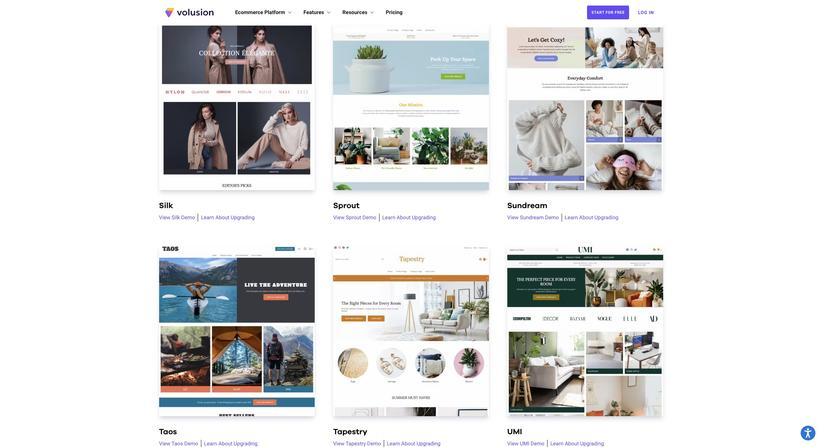 Task type: locate. For each thing, give the bounding box(es) containing it.
view for silk
[[159, 215, 170, 221]]

0 vertical spatial silk
[[159, 202, 173, 210]]

demo for sundream
[[545, 215, 559, 221]]

learn about upgrading link for taos
[[201, 441, 258, 448]]

learn about upgrading
[[201, 215, 255, 221], [382, 215, 436, 221], [565, 215, 619, 221], [204, 441, 258, 447], [387, 441, 441, 447], [551, 441, 604, 447]]

view sprout demo
[[333, 215, 376, 221]]

log
[[638, 10, 648, 15]]

about for umi
[[565, 441, 579, 447]]

learn about upgrading for umi
[[551, 441, 604, 447]]

0 vertical spatial sprout
[[333, 202, 360, 210]]

learn
[[201, 215, 214, 221], [382, 215, 396, 221], [565, 215, 578, 221], [204, 441, 217, 447], [387, 441, 400, 447], [551, 441, 564, 447]]

view for sprout
[[333, 215, 345, 221]]

platform
[[265, 9, 285, 15]]

demo
[[181, 215, 195, 221], [363, 215, 376, 221], [545, 215, 559, 221], [184, 441, 198, 447], [367, 441, 381, 447], [531, 441, 545, 447]]

in
[[649, 10, 654, 15]]

upgrading for sprout
[[412, 215, 436, 221]]

umi
[[508, 429, 522, 437], [520, 441, 530, 447]]

free
[[615, 10, 625, 15]]

0 vertical spatial sundream
[[508, 202, 548, 210]]

view
[[159, 215, 170, 221], [333, 215, 345, 221], [508, 215, 519, 221], [159, 441, 170, 447], [333, 441, 345, 447], [508, 441, 519, 447]]

tapestry
[[333, 429, 367, 437], [346, 441, 366, 447]]

features button
[[304, 9, 332, 16]]

about for tapestry
[[402, 441, 415, 447]]

sprout
[[333, 202, 360, 210], [346, 215, 361, 221]]

learn about upgrading for taos
[[204, 441, 258, 447]]

learn about upgrading for silk
[[201, 215, 255, 221]]

learn for silk
[[201, 215, 214, 221]]

view tapestry demo
[[333, 441, 381, 447]]

sundream
[[508, 202, 548, 210], [520, 215, 544, 221]]

learn for umi
[[551, 441, 564, 447]]

learn about upgrading link
[[198, 214, 255, 222], [379, 214, 436, 222], [562, 214, 619, 222], [201, 441, 258, 448], [384, 441, 441, 448], [547, 441, 604, 448]]

demo for silk
[[181, 215, 195, 221]]

view for taos
[[159, 441, 170, 447]]

1 vertical spatial silk
[[172, 215, 180, 221]]

demo for taos
[[184, 441, 198, 447]]

view for umi
[[508, 441, 519, 447]]

upgrading
[[231, 215, 255, 221], [412, 215, 436, 221], [595, 215, 619, 221], [234, 441, 258, 447], [417, 441, 441, 447], [580, 441, 604, 447]]

view silk demo
[[159, 215, 195, 221]]

pricing
[[386, 9, 403, 15]]

about
[[216, 215, 230, 221], [397, 215, 411, 221], [580, 215, 594, 221], [219, 441, 233, 447], [402, 441, 415, 447], [565, 441, 579, 447]]

0 vertical spatial tapestry
[[333, 429, 367, 437]]

view umi demo
[[508, 441, 545, 447]]

features
[[304, 9, 324, 15]]

about for sprout
[[397, 215, 411, 221]]

start for free
[[592, 10, 625, 15]]

ecommerce
[[235, 9, 263, 15]]

taos
[[159, 429, 177, 437], [172, 441, 183, 447]]

1 vertical spatial umi
[[520, 441, 530, 447]]

umi theme image
[[508, 245, 663, 417]]

1 vertical spatial taos
[[172, 441, 183, 447]]

resources button
[[343, 9, 375, 16]]

learn about upgrading link for sprout
[[379, 214, 436, 222]]

silk
[[159, 202, 173, 210], [172, 215, 180, 221]]

resources
[[343, 9, 368, 15]]

ecommerce platform button
[[235, 9, 293, 16]]

pricing link
[[386, 9, 403, 16]]

learn about upgrading link for umi
[[547, 441, 604, 448]]

learn about upgrading link for sundream
[[562, 214, 619, 222]]

log in
[[638, 10, 654, 15]]

sundream theme image
[[508, 19, 663, 190]]

demo for sprout
[[363, 215, 376, 221]]

1 vertical spatial tapestry
[[346, 441, 366, 447]]

learn for sundream
[[565, 215, 578, 221]]

view for sundream
[[508, 215, 519, 221]]

log in link
[[635, 5, 658, 20]]

upgrading for umi
[[580, 441, 604, 447]]

open accessibe: accessibility options, statement and help image
[[805, 429, 812, 439]]

0 vertical spatial taos
[[159, 429, 177, 437]]



Task type: describe. For each thing, give the bounding box(es) containing it.
learn for taos
[[204, 441, 217, 447]]

upgrading for sundream
[[595, 215, 619, 221]]

learn about upgrading link for silk
[[198, 214, 255, 222]]

view sundream demo
[[508, 215, 559, 221]]

taos theme image
[[159, 245, 315, 417]]

ecommerce platform
[[235, 9, 285, 15]]

for
[[606, 10, 614, 15]]

sprout theme image
[[333, 19, 489, 190]]

1 vertical spatial sundream
[[520, 215, 544, 221]]

upgrading for silk
[[231, 215, 255, 221]]

upgrading for tapestry
[[417, 441, 441, 447]]

about for silk
[[216, 215, 230, 221]]

about for taos
[[219, 441, 233, 447]]

learn for sprout
[[382, 215, 396, 221]]

learn about upgrading for sprout
[[382, 215, 436, 221]]

0 vertical spatial umi
[[508, 429, 522, 437]]

learn about upgrading link for tapestry
[[384, 441, 441, 448]]

upgrading for taos
[[234, 441, 258, 447]]

demo for tapestry
[[367, 441, 381, 447]]

demo for umi
[[531, 441, 545, 447]]

1 vertical spatial sprout
[[346, 215, 361, 221]]

about for sundream
[[580, 215, 594, 221]]

learn for tapestry
[[387, 441, 400, 447]]

view taos demo
[[159, 441, 198, 447]]

learn about upgrading for tapestry
[[387, 441, 441, 447]]

learn about upgrading for sundream
[[565, 215, 619, 221]]

start for free link
[[587, 6, 629, 19]]

view for tapestry
[[333, 441, 345, 447]]

start
[[592, 10, 605, 15]]

tapestry theme image
[[333, 245, 489, 417]]

silk theme image
[[159, 19, 315, 190]]



Task type: vqa. For each thing, say whether or not it's contained in the screenshot.
Learn About Upgrading link related to UMI
yes



